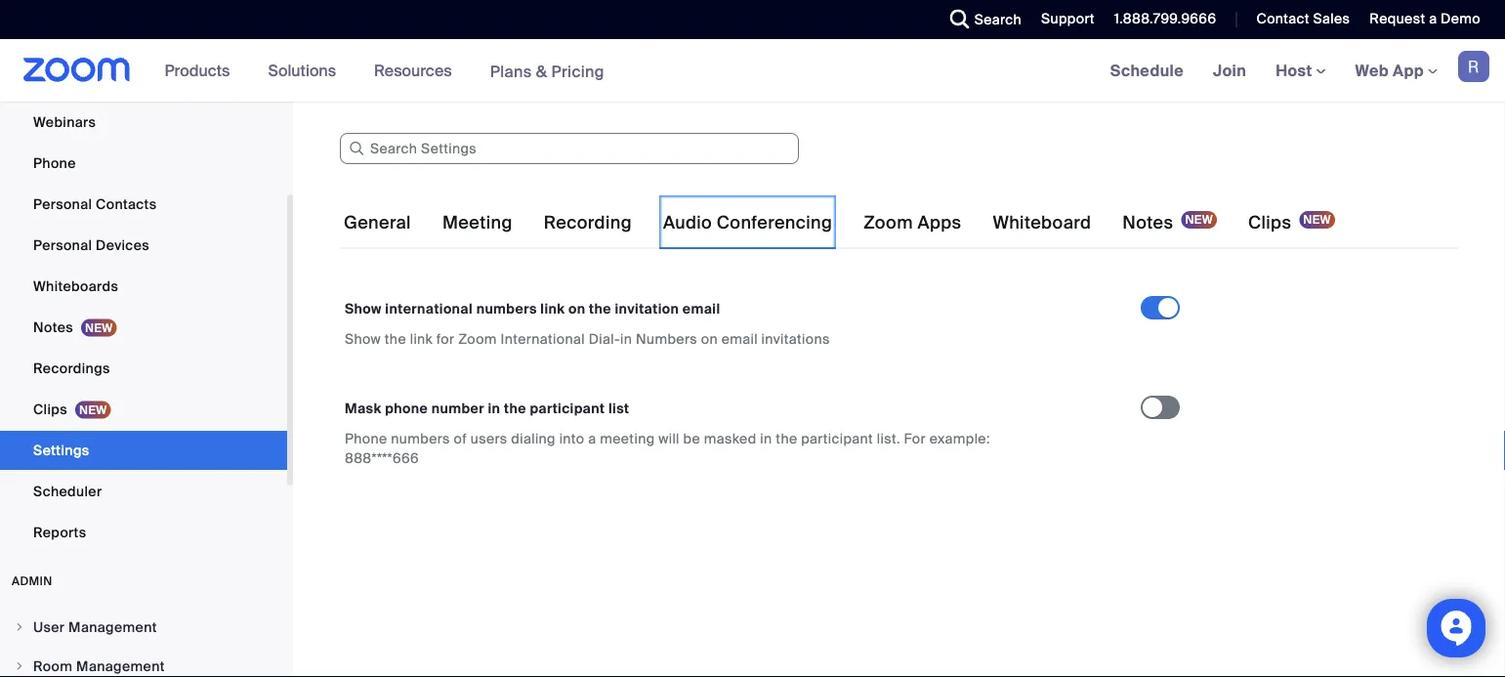 Task type: locate. For each thing, give the bounding box(es) containing it.
into
[[559, 429, 585, 447]]

1.888.799.9666 button up schedule link
[[1115, 10, 1217, 28]]

1 show from the top
[[345, 299, 382, 318]]

management
[[68, 618, 157, 636], [76, 657, 165, 675]]

show for show the link for zoom international dial-in numbers on email invitations
[[345, 330, 381, 348]]

0 horizontal spatial in
[[488, 399, 501, 417]]

phone up 888****666
[[345, 429, 387, 447]]

plans & pricing link
[[490, 61, 605, 81], [490, 61, 605, 81]]

0 horizontal spatial on
[[569, 299, 586, 318]]

contact sales link
[[1242, 0, 1356, 39], [1257, 10, 1351, 28]]

list
[[609, 399, 630, 417]]

zoom left apps
[[864, 212, 913, 234]]

settings
[[33, 441, 89, 459]]

numbers
[[476, 299, 537, 318], [391, 429, 450, 447]]

1.888.799.9666
[[1115, 10, 1217, 28]]

the up dialing
[[504, 399, 526, 417]]

mask
[[345, 399, 382, 417]]

show for show international numbers link on the invitation email
[[345, 299, 382, 318]]

0 vertical spatial a
[[1430, 10, 1438, 28]]

on
[[569, 299, 586, 318], [701, 330, 718, 348]]

number
[[432, 399, 485, 417]]

right image
[[14, 621, 25, 633]]

in up users
[[488, 399, 501, 417]]

1 vertical spatial personal
[[33, 236, 92, 254]]

in
[[620, 330, 632, 348], [488, 399, 501, 417], [760, 429, 772, 447]]

webinars
[[33, 113, 96, 131]]

notes inside tabs of my account settings page tab list
[[1123, 212, 1174, 234]]

dialing
[[511, 429, 556, 447]]

management inside menu item
[[68, 618, 157, 636]]

1 vertical spatial on
[[701, 330, 718, 348]]

international
[[501, 330, 585, 348]]

on right numbers
[[701, 330, 718, 348]]

2 vertical spatial in
[[760, 429, 772, 447]]

show
[[345, 299, 382, 318], [345, 330, 381, 348]]

show up mask
[[345, 330, 381, 348]]

0 horizontal spatial participant
[[530, 399, 605, 417]]

0 vertical spatial phone
[[33, 154, 76, 172]]

1 vertical spatial in
[[488, 399, 501, 417]]

management for user management
[[68, 618, 157, 636]]

phone numbers of users dialing into a meeting will be masked in the participant list. for example: 888****666
[[345, 429, 991, 467]]

room
[[33, 657, 73, 675]]

0 vertical spatial in
[[620, 330, 632, 348]]

profile picture image
[[1459, 51, 1490, 82]]

for
[[437, 330, 455, 348]]

admin menu menu
[[0, 609, 287, 677]]

international
[[385, 299, 473, 318]]

phone link
[[0, 144, 287, 183]]

banner
[[0, 39, 1506, 103]]

participant left list.
[[801, 429, 874, 447]]

1 horizontal spatial phone
[[345, 429, 387, 447]]

0 vertical spatial numbers
[[476, 299, 537, 318]]

1 horizontal spatial numbers
[[476, 299, 537, 318]]

0 horizontal spatial zoom
[[458, 330, 497, 348]]

search
[[975, 10, 1022, 28]]

1 vertical spatial participant
[[801, 429, 874, 447]]

1 horizontal spatial participant
[[801, 429, 874, 447]]

support
[[1042, 10, 1095, 28]]

clips
[[1249, 212, 1292, 234], [33, 400, 67, 418]]

2 personal from the top
[[33, 236, 92, 254]]

zoom logo image
[[23, 58, 131, 82]]

phone
[[33, 154, 76, 172], [345, 429, 387, 447]]

participant up 'into' at bottom
[[530, 399, 605, 417]]

personal
[[33, 195, 92, 213], [33, 236, 92, 254]]

personal for personal contacts
[[33, 195, 92, 213]]

0 vertical spatial zoom
[[864, 212, 913, 234]]

0 horizontal spatial notes
[[33, 318, 73, 336]]

audio conferencing
[[663, 212, 833, 234]]

phone for phone
[[33, 154, 76, 172]]

host
[[1276, 60, 1317, 81]]

management inside menu item
[[76, 657, 165, 675]]

whiteboards
[[33, 277, 118, 295]]

0 horizontal spatial email
[[683, 299, 721, 318]]

example:
[[930, 429, 991, 447]]

0 horizontal spatial phone
[[33, 154, 76, 172]]

management down 'user management' menu item
[[76, 657, 165, 675]]

room management menu item
[[0, 648, 287, 677]]

email up numbers
[[683, 299, 721, 318]]

in right masked
[[760, 429, 772, 447]]

the up dial-
[[589, 299, 612, 318]]

personal devices link
[[0, 226, 287, 265]]

apps
[[918, 212, 962, 234]]

search button
[[936, 0, 1027, 39]]

clips inside tabs of my account settings page tab list
[[1249, 212, 1292, 234]]

phone down webinars
[[33, 154, 76, 172]]

meeting
[[443, 212, 513, 234]]

1 vertical spatial a
[[588, 429, 596, 447]]

join
[[1214, 60, 1247, 81]]

audio
[[663, 212, 712, 234]]

the right masked
[[776, 429, 798, 447]]

support link
[[1027, 0, 1100, 39], [1042, 10, 1095, 28]]

request a demo link
[[1356, 0, 1506, 39], [1370, 10, 1481, 28]]

1 vertical spatial notes
[[33, 318, 73, 336]]

user management menu item
[[0, 609, 287, 646]]

the
[[589, 299, 612, 318], [385, 330, 406, 348], [504, 399, 526, 417], [776, 429, 798, 447]]

0 horizontal spatial numbers
[[391, 429, 450, 447]]

0 vertical spatial personal
[[33, 195, 92, 213]]

on up show the link for zoom international dial-in numbers on email invitations
[[569, 299, 586, 318]]

recording
[[544, 212, 632, 234]]

0 vertical spatial notes
[[1123, 212, 1174, 234]]

1 horizontal spatial on
[[701, 330, 718, 348]]

will
[[659, 429, 680, 447]]

notes
[[1123, 212, 1174, 234], [33, 318, 73, 336]]

1 horizontal spatial email
[[722, 330, 758, 348]]

numbers inside phone numbers of users dialing into a meeting will be masked in the participant list. for example: 888****666
[[391, 429, 450, 447]]

participant
[[530, 399, 605, 417], [801, 429, 874, 447]]

email
[[683, 299, 721, 318], [722, 330, 758, 348]]

in inside phone numbers of users dialing into a meeting will be masked in the participant list. for example: 888****666
[[760, 429, 772, 447]]

0 vertical spatial clips
[[1249, 212, 1292, 234]]

be
[[684, 429, 701, 447]]

plans
[[490, 61, 532, 81]]

numbers down phone
[[391, 429, 450, 447]]

management for room management
[[76, 657, 165, 675]]

personal menu menu
[[0, 0, 287, 554]]

1 vertical spatial numbers
[[391, 429, 450, 447]]

1 vertical spatial phone
[[345, 429, 387, 447]]

a right 'into' at bottom
[[588, 429, 596, 447]]

recordings
[[33, 359, 110, 377]]

1 personal from the top
[[33, 195, 92, 213]]

2 show from the top
[[345, 330, 381, 348]]

0 vertical spatial on
[[569, 299, 586, 318]]

1 horizontal spatial clips
[[1249, 212, 1292, 234]]

1 vertical spatial management
[[76, 657, 165, 675]]

numbers up international at left
[[476, 299, 537, 318]]

0 horizontal spatial clips
[[33, 400, 67, 418]]

a
[[1430, 10, 1438, 28], [588, 429, 596, 447]]

dial-
[[589, 330, 621, 348]]

link up international at left
[[541, 299, 565, 318]]

in down invitation
[[620, 330, 632, 348]]

1 horizontal spatial zoom
[[864, 212, 913, 234]]

link left for
[[410, 330, 433, 348]]

2 horizontal spatial in
[[760, 429, 772, 447]]

meetings navigation
[[1096, 39, 1506, 103]]

reports
[[33, 523, 86, 541]]

zoom right for
[[458, 330, 497, 348]]

products button
[[165, 39, 239, 102]]

right image
[[14, 660, 25, 672]]

1.888.799.9666 button
[[1100, 0, 1222, 39], [1115, 10, 1217, 28]]

show left international
[[345, 299, 382, 318]]

1 horizontal spatial notes
[[1123, 212, 1174, 234]]

zoom apps
[[864, 212, 962, 234]]

0 vertical spatial management
[[68, 618, 157, 636]]

phone inside personal menu menu
[[33, 154, 76, 172]]

personal up "whiteboards"
[[33, 236, 92, 254]]

1 vertical spatial clips
[[33, 400, 67, 418]]

phone inside phone numbers of users dialing into a meeting will be masked in the participant list. for example: 888****666
[[345, 429, 387, 447]]

1 horizontal spatial link
[[541, 299, 565, 318]]

whiteboard
[[993, 212, 1092, 234]]

1 vertical spatial show
[[345, 330, 381, 348]]

tabs of my account settings page tab list
[[340, 195, 1339, 250]]

a left demo at the right of the page
[[1430, 10, 1438, 28]]

0 vertical spatial show
[[345, 299, 382, 318]]

management up room management in the left of the page
[[68, 618, 157, 636]]

personal up personal devices
[[33, 195, 92, 213]]

0 horizontal spatial link
[[410, 330, 433, 348]]

0 horizontal spatial a
[[588, 429, 596, 447]]

email left 'invitations'
[[722, 330, 758, 348]]

link
[[541, 299, 565, 318], [410, 330, 433, 348]]

clips inside clips link
[[33, 400, 67, 418]]



Task type: describe. For each thing, give the bounding box(es) containing it.
invitation
[[615, 299, 679, 318]]

personal contacts
[[33, 195, 157, 213]]

user
[[33, 618, 65, 636]]

contacts
[[96, 195, 157, 213]]

personal devices
[[33, 236, 150, 254]]

masked
[[704, 429, 757, 447]]

of
[[454, 429, 467, 447]]

web
[[1356, 60, 1389, 81]]

scheduler link
[[0, 472, 287, 511]]

1 horizontal spatial in
[[620, 330, 632, 348]]

product information navigation
[[150, 39, 619, 103]]

conferencing
[[717, 212, 833, 234]]

solutions
[[268, 60, 336, 81]]

recordings link
[[0, 349, 287, 388]]

numbers
[[636, 330, 698, 348]]

888****666
[[345, 449, 419, 467]]

request a demo
[[1370, 10, 1481, 28]]

host button
[[1276, 60, 1326, 81]]

side navigation navigation
[[0, 0, 293, 677]]

1.888.799.9666 button up schedule
[[1100, 0, 1222, 39]]

invitations
[[762, 330, 830, 348]]

Search Settings text field
[[340, 133, 799, 164]]

products
[[165, 60, 230, 81]]

devices
[[96, 236, 150, 254]]

for
[[904, 429, 926, 447]]

zoom inside tabs of my account settings page tab list
[[864, 212, 913, 234]]

schedule
[[1111, 60, 1184, 81]]

room management
[[33, 657, 165, 675]]

admin
[[12, 574, 53, 589]]

demo
[[1441, 10, 1481, 28]]

settings link
[[0, 431, 287, 470]]

the inside phone numbers of users dialing into a meeting will be masked in the participant list. for example: 888****666
[[776, 429, 798, 447]]

general
[[344, 212, 411, 234]]

join link
[[1199, 39, 1262, 102]]

personal for personal devices
[[33, 236, 92, 254]]

notes inside personal menu menu
[[33, 318, 73, 336]]

pricing
[[552, 61, 605, 81]]

web app
[[1356, 60, 1425, 81]]

contact
[[1257, 10, 1310, 28]]

participant inside phone numbers of users dialing into a meeting will be masked in the participant list. for example: 888****666
[[801, 429, 874, 447]]

users
[[471, 429, 508, 447]]

personal contacts link
[[0, 185, 287, 224]]

0 vertical spatial link
[[541, 299, 565, 318]]

a inside phone numbers of users dialing into a meeting will be masked in the participant list. for example: 888****666
[[588, 429, 596, 447]]

mask phone number in the participant list
[[345, 399, 630, 417]]

contact sales
[[1257, 10, 1351, 28]]

web app button
[[1356, 60, 1438, 81]]

phone for phone numbers of users dialing into a meeting will be masked in the participant list. for example: 888****666
[[345, 429, 387, 447]]

the down international
[[385, 330, 406, 348]]

1 vertical spatial email
[[722, 330, 758, 348]]

clips link
[[0, 390, 287, 429]]

plans & pricing
[[490, 61, 605, 81]]

notes link
[[0, 308, 287, 347]]

1 vertical spatial link
[[410, 330, 433, 348]]

0 vertical spatial email
[[683, 299, 721, 318]]

show the link for zoom international dial-in numbers on email invitations
[[345, 330, 830, 348]]

banner containing products
[[0, 39, 1506, 103]]

phone
[[385, 399, 428, 417]]

resources button
[[374, 39, 461, 102]]

1 horizontal spatial a
[[1430, 10, 1438, 28]]

schedule link
[[1096, 39, 1199, 102]]

webinars link
[[0, 103, 287, 142]]

request
[[1370, 10, 1426, 28]]

whiteboards link
[[0, 267, 287, 306]]

&
[[536, 61, 547, 81]]

user management
[[33, 618, 157, 636]]

sales
[[1314, 10, 1351, 28]]

scheduler
[[33, 482, 102, 500]]

show international numbers link on the invitation email
[[345, 299, 721, 318]]

app
[[1393, 60, 1425, 81]]

list.
[[877, 429, 901, 447]]

1 vertical spatial zoom
[[458, 330, 497, 348]]

solutions button
[[268, 39, 345, 102]]

reports link
[[0, 513, 287, 552]]

0 vertical spatial participant
[[530, 399, 605, 417]]

resources
[[374, 60, 452, 81]]

meeting
[[600, 429, 655, 447]]



Task type: vqa. For each thing, say whether or not it's contained in the screenshot.
the rightmost Zoom
yes



